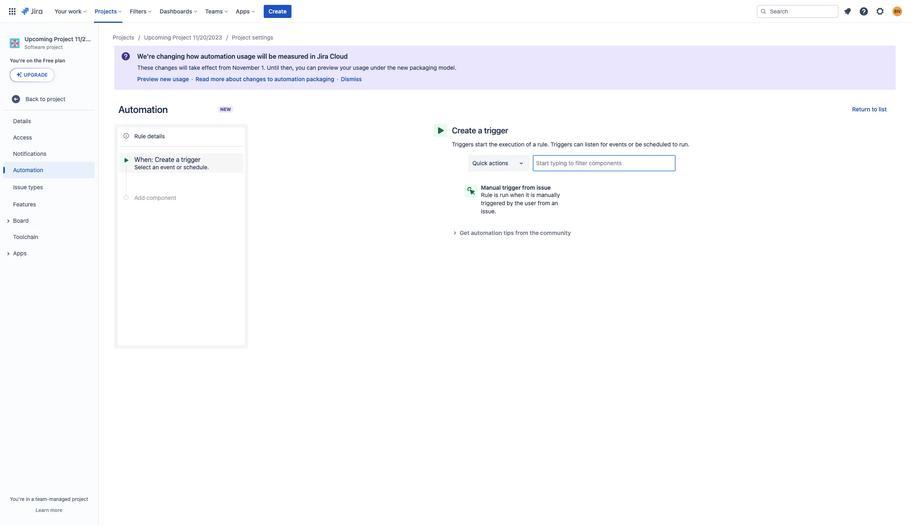 Task type: locate. For each thing, give the bounding box(es) containing it.
be left scheduled
[[636, 141, 643, 148]]

0 horizontal spatial automation
[[201, 53, 235, 60]]

more down managed on the left bottom
[[50, 508, 62, 514]]

1 horizontal spatial create
[[269, 8, 287, 15]]

upcoming for upcoming project 11/20/2023 software project
[[25, 36, 52, 42]]

1 vertical spatial trigger
[[181, 156, 201, 163]]

rule down manual at the top right
[[481, 192, 493, 199]]

0 horizontal spatial automation
[[13, 167, 43, 174]]

usage down take
[[173, 76, 189, 83]]

of
[[526, 141, 532, 148]]

when
[[510, 192, 525, 199]]

trigger up schedule.
[[181, 156, 201, 163]]

project left settings
[[232, 34, 251, 41]]

automation inside "we're changing how automation usage will be measured in jira cloud these changes will take effect from november 1. until then, you can preview your usage under the new packaging model."
[[201, 53, 235, 60]]

an left event
[[153, 164, 159, 171]]

1 horizontal spatial packaging
[[410, 64, 437, 71]]

group containing details
[[3, 111, 95, 264]]

to left the run.
[[673, 141, 678, 148]]

you're left on on the left of page
[[10, 58, 25, 64]]

project settings
[[232, 34, 273, 41]]

new
[[220, 107, 231, 112]]

dashboards
[[160, 8, 192, 15]]

rule
[[134, 133, 146, 140], [481, 192, 493, 199]]

11/20/2023 up the how
[[193, 34, 222, 41]]

a up the start
[[478, 126, 483, 135]]

rule inside rule details button
[[134, 133, 146, 140]]

0 horizontal spatial upcoming
[[25, 36, 52, 42]]

project up the how
[[173, 34, 191, 41]]

· left read
[[192, 76, 193, 83]]

automation down then, at left top
[[275, 76, 305, 83]]

tips
[[504, 230, 514, 237]]

2 horizontal spatial create
[[452, 126, 476, 135]]

changes
[[155, 64, 177, 71], [243, 76, 266, 83]]

triggered
[[481, 200, 506, 207]]

under
[[371, 64, 386, 71]]

more inside button
[[50, 508, 62, 514]]

0 horizontal spatial triggers
[[452, 141, 474, 148]]

changes down november
[[243, 76, 266, 83]]

1 vertical spatial more
[[50, 508, 62, 514]]

2 you're from the top
[[10, 497, 24, 503]]

notifications
[[13, 150, 46, 157]]

is right it
[[531, 192, 535, 199]]

projects
[[95, 8, 117, 15], [113, 34, 134, 41]]

create up event
[[155, 156, 174, 163]]

expand image inside apps button
[[3, 249, 13, 259]]

upcoming project 11/20/2023 link
[[144, 33, 222, 42]]

the inside manual trigger from issue rule is run when it is manually triggered by the user from an issue.
[[515, 200, 524, 207]]

0 vertical spatial rule
[[134, 133, 146, 140]]

upcoming up software
[[25, 36, 52, 42]]

2 horizontal spatial automation
[[471, 230, 502, 237]]

0 vertical spatial automation
[[201, 53, 235, 60]]

will up 1.
[[257, 53, 267, 60]]

from up about
[[219, 64, 231, 71]]

board button
[[3, 213, 95, 229]]

1 vertical spatial packaging
[[307, 76, 335, 83]]

or
[[629, 141, 634, 148], [177, 164, 182, 171]]

preview new usage button
[[137, 75, 189, 83]]

teams button
[[203, 5, 231, 18]]

back
[[26, 96, 39, 102]]

rule inside manual trigger from issue rule is run when it is manually triggered by the user from an issue.
[[481, 192, 493, 199]]

2 horizontal spatial usage
[[353, 64, 369, 71]]

can left the listen
[[574, 141, 584, 148]]

apps down toolchain
[[13, 250, 27, 257]]

1 horizontal spatial in
[[310, 53, 316, 60]]

0 vertical spatial projects
[[95, 8, 117, 15]]

trigger up when
[[503, 184, 521, 191]]

from inside "we're changing how automation usage will be measured in jira cloud these changes will take effect from november 1. until then, you can preview your usage under the new packaging model."
[[219, 64, 231, 71]]

back to project link
[[3, 91, 95, 108]]

triggers left the start
[[452, 141, 474, 148]]

usage
[[237, 53, 256, 60], [353, 64, 369, 71], [173, 76, 189, 83]]

1 horizontal spatial is
[[531, 192, 535, 199]]

apps inside button
[[13, 250, 27, 257]]

triggers right 'rule.'
[[551, 141, 573, 148]]

create inside button
[[269, 8, 287, 15]]

open image
[[517, 159, 527, 168]]

in
[[310, 53, 316, 60], [26, 497, 30, 503]]

trigger
[[484, 126, 509, 135], [181, 156, 201, 163], [503, 184, 521, 191]]

1 vertical spatial new
[[160, 76, 171, 83]]

1 vertical spatial in
[[26, 497, 30, 503]]

1 expand image from the top
[[3, 217, 13, 226]]

0 horizontal spatial 11/20/2023
[[75, 36, 106, 42]]

project for upcoming project 11/20/2023 software project
[[54, 36, 73, 42]]

2 vertical spatial automation
[[471, 230, 502, 237]]

usage up november
[[237, 53, 256, 60]]

it
[[526, 192, 530, 199]]

project up the plan
[[54, 36, 73, 42]]

upcoming up we're
[[144, 34, 171, 41]]

0 vertical spatial be
[[269, 53, 277, 60]]

0 horizontal spatial changes
[[155, 64, 177, 71]]

apps right teams popup button
[[236, 8, 250, 15]]

board
[[13, 217, 29, 224]]

2 is from the left
[[531, 192, 535, 199]]

0 horizontal spatial be
[[269, 53, 277, 60]]

a
[[478, 126, 483, 135], [533, 141, 536, 148], [176, 156, 180, 163], [31, 497, 34, 503]]

apps button
[[234, 5, 258, 18]]

Start typing to filter components field
[[534, 156, 675, 171]]

automation inside group
[[13, 167, 43, 174]]

11/20/2023
[[193, 34, 222, 41], [75, 36, 106, 42]]

0 vertical spatial automation
[[118, 104, 168, 115]]

1 horizontal spatial will
[[257, 53, 267, 60]]

group
[[3, 111, 95, 264]]

2 vertical spatial create
[[155, 156, 174, 163]]

expand image down toolchain
[[3, 249, 13, 259]]

2 vertical spatial trigger
[[503, 184, 521, 191]]

project up the details link
[[47, 96, 65, 102]]

features link
[[3, 197, 95, 213]]

1 vertical spatial automation
[[13, 167, 43, 174]]

in left team-
[[26, 497, 30, 503]]

will
[[257, 53, 267, 60], [179, 64, 187, 71]]

effect
[[202, 64, 217, 71]]

upcoming inside upcoming project 11/20/2023 software project
[[25, 36, 52, 42]]

0 vertical spatial packaging
[[410, 64, 437, 71]]

to left list
[[872, 106, 878, 113]]

1 vertical spatial expand image
[[3, 249, 13, 259]]

new right "preview"
[[160, 76, 171, 83]]

0 vertical spatial project
[[46, 44, 63, 50]]

rule.
[[538, 141, 550, 148]]

0 horizontal spatial ·
[[192, 76, 193, 83]]

0 horizontal spatial project
[[54, 36, 73, 42]]

0 vertical spatial you're
[[10, 58, 25, 64]]

the left the community
[[530, 230, 539, 237]]

1 horizontal spatial can
[[574, 141, 584, 148]]

2 vertical spatial usage
[[173, 76, 189, 83]]

can right you
[[307, 64, 316, 71]]

0 horizontal spatial packaging
[[307, 76, 335, 83]]

1 horizontal spatial an
[[552, 200, 558, 207]]

0 vertical spatial can
[[307, 64, 316, 71]]

banner containing your work
[[0, 0, 913, 23]]

or right event
[[177, 164, 182, 171]]

you're for you're on the free plan
[[10, 58, 25, 64]]

1 horizontal spatial be
[[636, 141, 643, 148]]

to
[[268, 76, 273, 83], [40, 96, 45, 102], [872, 106, 878, 113], [673, 141, 678, 148]]

automation down issue.
[[471, 230, 502, 237]]

upcoming
[[144, 34, 171, 41], [25, 36, 52, 42]]

notifications image
[[843, 6, 853, 16]]

model.
[[439, 64, 457, 71]]

projects for projects link
[[113, 34, 134, 41]]

1.
[[261, 64, 266, 71]]

triggers
[[452, 141, 474, 148], [551, 141, 573, 148]]

you're in a team-managed project
[[10, 497, 88, 503]]

in left jira
[[310, 53, 316, 60]]

1 horizontal spatial triggers
[[551, 141, 573, 148]]

jira image
[[21, 6, 42, 16], [21, 6, 42, 16]]

project inside upcoming project 11/20/2023 software project
[[46, 44, 63, 50]]

1 vertical spatial will
[[179, 64, 187, 71]]

0 horizontal spatial an
[[153, 164, 159, 171]]

is
[[494, 192, 499, 199], [531, 192, 535, 199]]

usage up dismiss
[[353, 64, 369, 71]]

packaging down preview
[[307, 76, 335, 83]]

1 vertical spatial create
[[452, 126, 476, 135]]

1 you're from the top
[[10, 58, 25, 64]]

expand image for board
[[3, 217, 13, 226]]

execution
[[499, 141, 525, 148]]

1 horizontal spatial ·
[[337, 76, 339, 83]]

1 vertical spatial apps
[[13, 250, 27, 257]]

rule details button
[[119, 129, 244, 143]]

project inside upcoming project 11/20/2023 software project
[[54, 36, 73, 42]]

access link
[[3, 130, 95, 146]]

1 vertical spatial project
[[47, 96, 65, 102]]

or right "events"
[[629, 141, 634, 148]]

your profile and settings image
[[893, 6, 903, 16]]

filters button
[[128, 5, 155, 18]]

packaging left model.
[[410, 64, 437, 71]]

11/20/2023 inside upcoming project 11/20/2023 software project
[[75, 36, 106, 42]]

you're left team-
[[10, 497, 24, 503]]

1 vertical spatial projects
[[113, 34, 134, 41]]

from right tips
[[516, 230, 529, 237]]

then,
[[281, 64, 294, 71]]

create up the start
[[452, 126, 476, 135]]

1 horizontal spatial apps
[[236, 8, 250, 15]]

new inside "we're changing how automation usage will be measured in jira cloud these changes will take effect from november 1. until then, you can preview your usage under the new packaging model."
[[398, 64, 409, 71]]

create up settings
[[269, 8, 287, 15]]

projects right "sidebar navigation" image
[[113, 34, 134, 41]]

1 vertical spatial an
[[552, 200, 558, 207]]

a inside "when: create a trigger select an event or schedule."
[[176, 156, 180, 163]]

when: create a trigger image
[[436, 126, 446, 136]]

automation up rule details at the top left of page
[[118, 104, 168, 115]]

expand image inside 'board' button
[[3, 217, 13, 226]]

create
[[269, 8, 287, 15], [452, 126, 476, 135], [155, 156, 174, 163]]

1 vertical spatial or
[[177, 164, 182, 171]]

quick actions
[[473, 160, 509, 167]]

learn
[[36, 508, 49, 514]]

0 vertical spatial expand image
[[3, 217, 13, 226]]

from
[[219, 64, 231, 71], [523, 184, 536, 191], [538, 200, 550, 207], [516, 230, 529, 237]]

11/20/2023 down work
[[75, 36, 106, 42]]

project right managed on the left bottom
[[72, 497, 88, 503]]

projects button
[[92, 5, 125, 18]]

automation down notifications
[[13, 167, 43, 174]]

cloud
[[330, 53, 348, 60]]

new right 'under'
[[398, 64, 409, 71]]

0 vertical spatial usage
[[237, 53, 256, 60]]

the right 'under'
[[388, 64, 396, 71]]

community
[[541, 230, 571, 237]]

for
[[601, 141, 608, 148]]

1 vertical spatial changes
[[243, 76, 266, 83]]

a left team-
[[31, 497, 34, 503]]

1 horizontal spatial rule
[[481, 192, 493, 199]]

0 horizontal spatial or
[[177, 164, 182, 171]]

1 vertical spatial automation
[[275, 76, 305, 83]]

banner
[[0, 0, 913, 23]]

take
[[189, 64, 200, 71]]

1 horizontal spatial project
[[173, 34, 191, 41]]

rule left details
[[134, 133, 146, 140]]

0 vertical spatial create
[[269, 8, 287, 15]]

an down manually
[[552, 200, 558, 207]]

2 expand image from the top
[[3, 249, 13, 259]]

projects inside projects dropdown button
[[95, 8, 117, 15]]

·
[[192, 76, 193, 83], [337, 76, 339, 83]]

0 horizontal spatial more
[[50, 508, 62, 514]]

automation up effect at the top of page
[[201, 53, 235, 60]]

1 vertical spatial be
[[636, 141, 643, 148]]

project
[[46, 44, 63, 50], [47, 96, 65, 102], [72, 497, 88, 503]]

by
[[507, 200, 514, 207]]

settings image
[[876, 6, 886, 16]]

be up until
[[269, 53, 277, 60]]

0 horizontal spatial will
[[179, 64, 187, 71]]

1 vertical spatial rule
[[481, 192, 493, 199]]

0 horizontal spatial usage
[[173, 76, 189, 83]]

details
[[148, 133, 165, 140]]

the inside get automation tips from the community 'dropdown button'
[[530, 230, 539, 237]]

0 vertical spatial changes
[[155, 64, 177, 71]]

the inside "we're changing how automation usage will be measured in jira cloud these changes will take effect from november 1. until then, you can preview your usage under the new packaging model."
[[388, 64, 396, 71]]

more down effect at the top of page
[[211, 76, 225, 83]]

be inside "we're changing how automation usage will be measured in jira cloud these changes will take effect from november 1. until then, you can preview your usage under the new packaging model."
[[269, 53, 277, 60]]

automation inside 'dropdown button'
[[471, 230, 502, 237]]

0 horizontal spatial rule
[[134, 133, 146, 140]]

1 horizontal spatial more
[[211, 76, 225, 83]]

is left run
[[494, 192, 499, 199]]

0 horizontal spatial create
[[155, 156, 174, 163]]

expand image up toolchain
[[3, 217, 13, 226]]

jira
[[317, 53, 329, 60]]

0 horizontal spatial is
[[494, 192, 499, 199]]

1 horizontal spatial automation
[[275, 76, 305, 83]]

expand image
[[3, 217, 13, 226], [3, 249, 13, 259]]

1 horizontal spatial 11/20/2023
[[193, 34, 222, 41]]

1 vertical spatial you're
[[10, 497, 24, 503]]

an inside "when: create a trigger select an event or schedule."
[[153, 164, 159, 171]]

the down when
[[515, 200, 524, 207]]

0 vertical spatial apps
[[236, 8, 250, 15]]

1 horizontal spatial automation
[[118, 104, 168, 115]]

expand image
[[450, 228, 460, 238]]

automation
[[118, 104, 168, 115], [13, 167, 43, 174]]

get automation tips from the community button
[[450, 228, 702, 238]]

0 vertical spatial an
[[153, 164, 159, 171]]

0 vertical spatial new
[[398, 64, 409, 71]]

create inside "when: create a trigger select an event or schedule."
[[155, 156, 174, 163]]

0 vertical spatial or
[[629, 141, 634, 148]]

toolchain link
[[3, 229, 95, 246]]

will left take
[[179, 64, 187, 71]]

1 horizontal spatial new
[[398, 64, 409, 71]]

project up the plan
[[46, 44, 63, 50]]

0 vertical spatial in
[[310, 53, 316, 60]]

to right back
[[40, 96, 45, 102]]

automation
[[201, 53, 235, 60], [275, 76, 305, 83], [471, 230, 502, 237]]

changes up preview new usage button
[[155, 64, 177, 71]]

a down rule details button in the left top of the page
[[176, 156, 180, 163]]

0 horizontal spatial can
[[307, 64, 316, 71]]

0 vertical spatial will
[[257, 53, 267, 60]]

· left dismiss
[[337, 76, 339, 83]]

1 horizontal spatial upcoming
[[144, 34, 171, 41]]

a right of
[[533, 141, 536, 148]]

trigger up the start
[[484, 126, 509, 135]]

11/20/2023 for upcoming project 11/20/2023 software project
[[75, 36, 106, 42]]

0 horizontal spatial apps
[[13, 250, 27, 257]]

projects right work
[[95, 8, 117, 15]]



Task type: vqa. For each thing, say whether or not it's contained in the screenshot.
leftmost 'to'
no



Task type: describe. For each thing, give the bounding box(es) containing it.
changes inside "we're changing how automation usage will be measured in jira cloud these changes will take effect from november 1. until then, you can preview your usage under the new packaging model."
[[155, 64, 177, 71]]

to inside "button"
[[872, 106, 878, 113]]

apps inside popup button
[[236, 8, 250, 15]]

managed
[[49, 497, 71, 503]]

trigger inside manual trigger from issue rule is run when it is manually triggered by the user from an issue.
[[503, 184, 521, 191]]

Select components text field
[[473, 159, 474, 168]]

read
[[196, 76, 209, 83]]

manually
[[537, 192, 560, 199]]

1 horizontal spatial changes
[[243, 76, 266, 83]]

automation link
[[3, 162, 95, 179]]

search image
[[761, 8, 767, 15]]

2 vertical spatial project
[[72, 497, 88, 503]]

teams
[[205, 8, 223, 15]]

run.
[[680, 141, 690, 148]]

primary element
[[5, 0, 758, 23]]

dismiss button
[[341, 75, 362, 83]]

learn more
[[36, 508, 62, 514]]

1 horizontal spatial or
[[629, 141, 634, 148]]

in inside "we're changing how automation usage will be measured in jira cloud these changes will take effect from november 1. until then, you can preview your usage under the new packaging model."
[[310, 53, 316, 60]]

the right the start
[[489, 141, 498, 148]]

or inside "when: create a trigger select an event or schedule."
[[177, 164, 182, 171]]

we're changing how automation usage will be measured in jira cloud these changes will take effect from november 1. until then, you can preview your usage under the new packaging model.
[[137, 53, 457, 71]]

listen
[[585, 141, 599, 148]]

free
[[43, 58, 54, 64]]

measured
[[278, 53, 309, 60]]

an inside manual trigger from issue rule is run when it is manually triggered by the user from an issue.
[[552, 200, 558, 207]]

scheduled
[[644, 141, 671, 148]]

return
[[853, 106, 871, 113]]

from inside 'dropdown button'
[[516, 230, 529, 237]]

settings
[[252, 34, 273, 41]]

1 triggers from the left
[[452, 141, 474, 148]]

0 horizontal spatial in
[[26, 497, 30, 503]]

11/20/2023 for upcoming project 11/20/2023
[[193, 34, 222, 41]]

to down until
[[268, 76, 273, 83]]

1 vertical spatial can
[[574, 141, 584, 148]]

1 vertical spatial usage
[[353, 64, 369, 71]]

you're on the free plan
[[10, 58, 65, 64]]

0 vertical spatial trigger
[[484, 126, 509, 135]]

issue
[[13, 184, 27, 191]]

run
[[500, 192, 509, 199]]

your work
[[55, 8, 82, 15]]

project settings link
[[232, 33, 273, 42]]

dismiss
[[341, 76, 362, 83]]

quick
[[473, 160, 488, 167]]

1 horizontal spatial usage
[[237, 53, 256, 60]]

packaging inside "we're changing how automation usage will be measured in jira cloud these changes will take effect from november 1. until then, you can preview your usage under the new packaging model."
[[410, 64, 437, 71]]

events
[[610, 141, 627, 148]]

access
[[13, 134, 32, 141]]

filters
[[130, 8, 147, 15]]

2 · from the left
[[337, 76, 339, 83]]

rule details
[[134, 133, 165, 140]]

back to project
[[26, 96, 65, 102]]

user
[[525, 200, 537, 207]]

create button
[[264, 5, 292, 18]]

you
[[296, 64, 305, 71]]

features
[[13, 201, 36, 208]]

issue types link
[[3, 179, 95, 197]]

software
[[25, 44, 45, 50]]

project inside back to project link
[[47, 96, 65, 102]]

can inside "we're changing how automation usage will be measured in jira cloud these changes will take effect from november 1. until then, you can preview your usage under the new packaging model."
[[307, 64, 316, 71]]

create a trigger
[[452, 126, 509, 135]]

get automation tips from the community
[[460, 230, 571, 237]]

we're
[[137, 53, 155, 60]]

upcoming for upcoming project 11/20/2023
[[144, 34, 171, 41]]

event
[[160, 164, 175, 171]]

sidebar navigation image
[[89, 33, 107, 49]]

from down manually
[[538, 200, 550, 207]]

from up it
[[523, 184, 536, 191]]

projects for projects dropdown button
[[95, 8, 117, 15]]

how
[[187, 53, 199, 60]]

preview
[[137, 76, 159, 83]]

issue types
[[13, 184, 43, 191]]

notifications link
[[3, 146, 95, 162]]

about
[[226, 76, 242, 83]]

return to list button
[[848, 103, 892, 116]]

toolchain
[[13, 234, 38, 241]]

upgrade
[[24, 72, 48, 78]]

until
[[267, 64, 279, 71]]

issue
[[537, 184, 551, 191]]

schedule.
[[184, 164, 209, 171]]

create for create a trigger
[[452, 126, 476, 135]]

preview
[[318, 64, 339, 71]]

appswitcher icon image
[[7, 6, 17, 16]]

2 horizontal spatial project
[[232, 34, 251, 41]]

details link
[[3, 113, 95, 130]]

help image
[[860, 6, 870, 16]]

get
[[460, 230, 470, 237]]

trigger inside "when: create a trigger select an event or schedule."
[[181, 156, 201, 163]]

0 vertical spatial more
[[211, 76, 225, 83]]

you're for you're in a team-managed project
[[10, 497, 24, 503]]

Search field
[[758, 5, 839, 18]]

projects link
[[113, 33, 134, 42]]

1 is from the left
[[494, 192, 499, 199]]

manual
[[481, 184, 501, 191]]

when: create a trigger select an event or schedule.
[[134, 156, 209, 171]]

changing
[[157, 53, 185, 60]]

1 · from the left
[[192, 76, 193, 83]]

your
[[55, 8, 67, 15]]

upcoming project 11/20/2023
[[144, 34, 222, 41]]

when:
[[134, 156, 153, 163]]

your
[[340, 64, 352, 71]]

learn more button
[[36, 508, 62, 514]]

these
[[137, 64, 154, 71]]

your work button
[[52, 5, 90, 18]]

2 triggers from the left
[[551, 141, 573, 148]]

dashboards button
[[157, 5, 200, 18]]

return to list
[[853, 106, 887, 113]]

list
[[879, 106, 887, 113]]

create for create
[[269, 8, 287, 15]]

the right on on the left of page
[[34, 58, 42, 64]]

expand image for apps
[[3, 249, 13, 259]]

apps button
[[3, 246, 95, 262]]

november
[[233, 64, 260, 71]]

details
[[13, 118, 31, 125]]

upgrade button
[[10, 69, 54, 82]]

manual trigger from issue rule is run when it is manually triggered by the user from an issue.
[[481, 184, 560, 215]]

project for upcoming project 11/20/2023
[[173, 34, 191, 41]]

issue.
[[481, 208, 497, 215]]

types
[[28, 184, 43, 191]]

read more about changes to automation packaging button
[[196, 75, 335, 83]]

0 horizontal spatial new
[[160, 76, 171, 83]]

plan
[[55, 58, 65, 64]]

actions
[[489, 160, 509, 167]]



